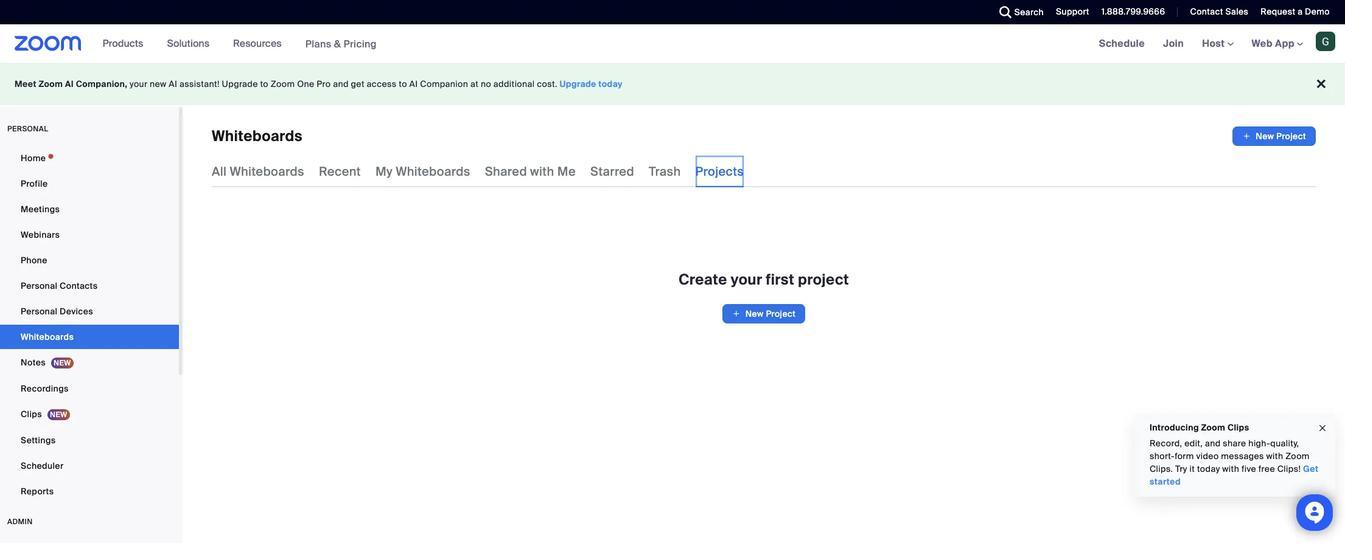 Task type: describe. For each thing, give the bounding box(es) containing it.
all
[[212, 164, 227, 180]]

banner containing products
[[0, 24, 1345, 64]]

whiteboards inside application
[[212, 127, 302, 145]]

cost.
[[537, 79, 557, 89]]

my
[[375, 164, 393, 180]]

request
[[1261, 6, 1295, 17]]

personal devices
[[21, 306, 93, 317]]

project for create your first project
[[766, 309, 796, 320]]

plans & pricing
[[305, 37, 377, 50]]

whiteboards application
[[212, 127, 1316, 146]]

1 ai from the left
[[65, 79, 74, 89]]

add image for whiteboards
[[1242, 130, 1251, 142]]

and inside record, edit, and share high-quality, short-form video messages with zoom clips. try it today with five free clips!
[[1205, 438, 1221, 449]]

no
[[481, 79, 491, 89]]

tabs of all whiteboard page tab list
[[212, 156, 744, 187]]

demo
[[1305, 6, 1330, 17]]

me
[[557, 164, 576, 180]]

upgrade today link
[[560, 79, 623, 89]]

3 ai from the left
[[409, 79, 418, 89]]

project for whiteboards
[[1276, 131, 1306, 142]]

access
[[367, 79, 397, 89]]

my whiteboards
[[375, 164, 470, 180]]

zoom left one
[[271, 79, 295, 89]]

free
[[1258, 464, 1275, 475]]

it
[[1190, 464, 1195, 475]]

1 upgrade from the left
[[222, 79, 258, 89]]

new project for whiteboards
[[1256, 131, 1306, 142]]

get
[[1303, 464, 1318, 475]]

edit,
[[1184, 438, 1203, 449]]

form
[[1175, 451, 1194, 462]]

scheduler link
[[0, 454, 179, 478]]

video
[[1196, 451, 1219, 462]]

host button
[[1202, 37, 1233, 50]]

meet zoom ai companion, your new ai assistant! upgrade to zoom one pro and get access to ai companion at no additional cost. upgrade today
[[15, 79, 623, 89]]

zoom logo image
[[15, 36, 81, 51]]

1 horizontal spatial your
[[731, 270, 762, 289]]

assistant!
[[180, 79, 220, 89]]

profile link
[[0, 172, 179, 196]]

1 vertical spatial with
[[1266, 451, 1283, 462]]

at
[[470, 79, 478, 89]]

whiteboards right "all"
[[230, 164, 304, 180]]

introducing zoom clips
[[1150, 422, 1249, 433]]

new for create your first project
[[745, 309, 764, 320]]

create your first project
[[679, 270, 849, 289]]

additional
[[493, 79, 535, 89]]

personal for personal contacts
[[21, 281, 57, 292]]

host
[[1202, 37, 1227, 50]]

trash
[[649, 164, 681, 180]]

companion,
[[76, 79, 127, 89]]

profile picture image
[[1316, 32, 1335, 51]]

scheduler
[[21, 461, 64, 472]]

settings
[[21, 435, 56, 446]]

join link
[[1154, 24, 1193, 63]]

personal menu menu
[[0, 146, 179, 505]]

clips link
[[0, 402, 179, 427]]

products
[[103, 37, 143, 50]]

get started
[[1150, 464, 1318, 487]]

web
[[1252, 37, 1273, 50]]

a
[[1298, 6, 1303, 17]]

solutions button
[[167, 24, 215, 63]]

reports link
[[0, 480, 179, 504]]

project
[[798, 270, 849, 289]]

messages
[[1221, 451, 1264, 462]]

solutions
[[167, 37, 209, 50]]

products button
[[103, 24, 149, 63]]

join
[[1163, 37, 1184, 50]]

webinars
[[21, 229, 60, 240]]

personal devices link
[[0, 299, 179, 324]]

started
[[1150, 477, 1181, 487]]

get
[[351, 79, 364, 89]]

meetings
[[21, 204, 60, 215]]

personal contacts link
[[0, 274, 179, 298]]

clips!
[[1277, 464, 1301, 475]]

web app button
[[1252, 37, 1303, 50]]

five
[[1241, 464, 1256, 475]]

devices
[[60, 306, 93, 317]]

shared with me
[[485, 164, 576, 180]]

introducing
[[1150, 422, 1199, 433]]

webinars link
[[0, 223, 179, 247]]

companion
[[420, 79, 468, 89]]

quality,
[[1270, 438, 1299, 449]]

first
[[766, 270, 794, 289]]

admin
[[7, 517, 33, 527]]

notes
[[21, 357, 46, 368]]

schedule
[[1099, 37, 1145, 50]]

home link
[[0, 146, 179, 170]]

recordings
[[21, 383, 69, 394]]

zoom right meet
[[39, 79, 63, 89]]

clips inside "link"
[[21, 409, 42, 420]]

resources
[[233, 37, 282, 50]]

clips.
[[1150, 464, 1173, 475]]

today inside record, edit, and share high-quality, short-form video messages with zoom clips. try it today with five free clips!
[[1197, 464, 1220, 475]]

recordings link
[[0, 377, 179, 401]]

new project button for whiteboards
[[1233, 127, 1316, 146]]

get started link
[[1150, 464, 1318, 487]]



Task type: vqa. For each thing, say whether or not it's contained in the screenshot.
left "and"
yes



Task type: locate. For each thing, give the bounding box(es) containing it.
to right the access
[[399, 79, 407, 89]]

1 personal from the top
[[21, 281, 57, 292]]

0 vertical spatial new project
[[1256, 131, 1306, 142]]

personal inside "personal contacts" "link"
[[21, 281, 57, 292]]

2 ai from the left
[[169, 79, 177, 89]]

0 horizontal spatial upgrade
[[222, 79, 258, 89]]

personal
[[21, 281, 57, 292], [21, 306, 57, 317]]

clips
[[21, 409, 42, 420], [1227, 422, 1249, 433]]

schedule link
[[1090, 24, 1154, 63]]

0 vertical spatial project
[[1276, 131, 1306, 142]]

notes link
[[0, 351, 179, 376]]

1 vertical spatial clips
[[1227, 422, 1249, 433]]

whiteboards link
[[0, 325, 179, 349]]

app
[[1275, 37, 1294, 50]]

reports
[[21, 486, 54, 497]]

your inside meet zoom ai companion, 'footer'
[[130, 79, 147, 89]]

share
[[1223, 438, 1246, 449]]

personal
[[7, 124, 48, 134]]

0 horizontal spatial with
[[530, 164, 554, 180]]

&
[[334, 37, 341, 50]]

resources button
[[233, 24, 287, 63]]

pro
[[317, 79, 331, 89]]

whiteboards inside "personal menu" menu
[[21, 332, 74, 343]]

settings link
[[0, 428, 179, 453]]

and up video
[[1205, 438, 1221, 449]]

1 horizontal spatial new project button
[[1233, 127, 1316, 146]]

0 horizontal spatial today
[[598, 79, 623, 89]]

add image
[[1242, 130, 1251, 142], [732, 308, 740, 320]]

with down 'messages'
[[1222, 464, 1239, 475]]

with inside tabs of all whiteboard page tab list
[[530, 164, 554, 180]]

record,
[[1150, 438, 1182, 449]]

shared
[[485, 164, 527, 180]]

whiteboards up all whiteboards at left top
[[212, 127, 302, 145]]

1 horizontal spatial to
[[399, 79, 407, 89]]

request a demo link
[[1251, 0, 1345, 24], [1261, 6, 1330, 17]]

with up free
[[1266, 451, 1283, 462]]

request a demo
[[1261, 6, 1330, 17]]

1 horizontal spatial clips
[[1227, 422, 1249, 433]]

pricing
[[344, 37, 377, 50]]

whiteboards
[[212, 127, 302, 145], [230, 164, 304, 180], [396, 164, 470, 180], [21, 332, 74, 343]]

0 horizontal spatial project
[[766, 309, 796, 320]]

short-
[[1150, 451, 1175, 462]]

0 vertical spatial clips
[[21, 409, 42, 420]]

0 vertical spatial personal
[[21, 281, 57, 292]]

product information navigation
[[93, 24, 386, 64]]

0 horizontal spatial to
[[260, 79, 268, 89]]

web app
[[1252, 37, 1294, 50]]

0 vertical spatial and
[[333, 79, 349, 89]]

search
[[1014, 7, 1044, 18]]

1 horizontal spatial add image
[[1242, 130, 1251, 142]]

upgrade
[[222, 79, 258, 89], [560, 79, 596, 89]]

zoom inside record, edit, and share high-quality, short-form video messages with zoom clips. try it today with five free clips!
[[1285, 451, 1310, 462]]

zoom up clips!
[[1285, 451, 1310, 462]]

new project for create your first project
[[745, 309, 796, 320]]

1 horizontal spatial new
[[1256, 131, 1274, 142]]

recent
[[319, 164, 361, 180]]

1 to from the left
[[260, 79, 268, 89]]

zoom up edit,
[[1201, 422, 1225, 433]]

1 vertical spatial and
[[1205, 438, 1221, 449]]

meetings navigation
[[1090, 24, 1345, 64]]

to down resources dropdown button
[[260, 79, 268, 89]]

2 vertical spatial with
[[1222, 464, 1239, 475]]

1.888.799.9666 button
[[1092, 0, 1168, 24], [1101, 6, 1165, 17]]

1 vertical spatial today
[[1197, 464, 1220, 475]]

today
[[598, 79, 623, 89], [1197, 464, 1220, 475]]

personal down personal contacts
[[21, 306, 57, 317]]

personal inside personal devices link
[[21, 306, 57, 317]]

0 horizontal spatial your
[[130, 79, 147, 89]]

your left first
[[731, 270, 762, 289]]

upgrade right cost. on the left of the page
[[560, 79, 596, 89]]

project inside whiteboards application
[[1276, 131, 1306, 142]]

close image
[[1318, 422, 1327, 435]]

one
[[297, 79, 314, 89]]

2 horizontal spatial ai
[[409, 79, 418, 89]]

0 vertical spatial your
[[130, 79, 147, 89]]

0 horizontal spatial clips
[[21, 409, 42, 420]]

0 horizontal spatial new
[[745, 309, 764, 320]]

phone link
[[0, 248, 179, 273]]

1 horizontal spatial with
[[1222, 464, 1239, 475]]

1 vertical spatial your
[[731, 270, 762, 289]]

your left the new
[[130, 79, 147, 89]]

clips up share
[[1227, 422, 1249, 433]]

new project inside whiteboards application
[[1256, 131, 1306, 142]]

ai right the new
[[169, 79, 177, 89]]

your
[[130, 79, 147, 89], [731, 270, 762, 289]]

2 horizontal spatial with
[[1266, 451, 1283, 462]]

new for whiteboards
[[1256, 131, 1274, 142]]

add image for create your first project
[[732, 308, 740, 320]]

0 vertical spatial with
[[530, 164, 554, 180]]

1 horizontal spatial ai
[[169, 79, 177, 89]]

meetings link
[[0, 197, 179, 222]]

and
[[333, 79, 349, 89], [1205, 438, 1221, 449]]

phone
[[21, 255, 47, 266]]

high-
[[1248, 438, 1270, 449]]

whiteboards right my
[[396, 164, 470, 180]]

whiteboards down personal devices at the left of page
[[21, 332, 74, 343]]

ai left companion
[[409, 79, 418, 89]]

2 upgrade from the left
[[560, 79, 596, 89]]

1 vertical spatial add image
[[732, 308, 740, 320]]

1 horizontal spatial today
[[1197, 464, 1220, 475]]

personal down phone
[[21, 281, 57, 292]]

new project button
[[1233, 127, 1316, 146], [722, 304, 805, 324]]

support link
[[1047, 0, 1092, 24], [1056, 6, 1089, 17]]

0 vertical spatial new
[[1256, 131, 1274, 142]]

1 vertical spatial new project button
[[722, 304, 805, 324]]

2 to from the left
[[399, 79, 407, 89]]

new project
[[1256, 131, 1306, 142], [745, 309, 796, 320]]

1 vertical spatial project
[[766, 309, 796, 320]]

1 vertical spatial personal
[[21, 306, 57, 317]]

and left get
[[333, 79, 349, 89]]

zoom
[[39, 79, 63, 89], [271, 79, 295, 89], [1201, 422, 1225, 433], [1285, 451, 1310, 462]]

project
[[1276, 131, 1306, 142], [766, 309, 796, 320]]

sales
[[1225, 6, 1248, 17]]

home
[[21, 153, 46, 164]]

1 horizontal spatial new project
[[1256, 131, 1306, 142]]

1 horizontal spatial project
[[1276, 131, 1306, 142]]

personal for personal devices
[[21, 306, 57, 317]]

create
[[679, 270, 727, 289]]

new inside whiteboards application
[[1256, 131, 1274, 142]]

with left the me
[[530, 164, 554, 180]]

projects
[[695, 164, 744, 180]]

upgrade down the product information navigation at the left top
[[222, 79, 258, 89]]

0 horizontal spatial new project button
[[722, 304, 805, 324]]

and inside meet zoom ai companion, 'footer'
[[333, 79, 349, 89]]

1 horizontal spatial upgrade
[[560, 79, 596, 89]]

0 horizontal spatial and
[[333, 79, 349, 89]]

contact sales
[[1190, 6, 1248, 17]]

2 personal from the top
[[21, 306, 57, 317]]

contacts
[[60, 281, 98, 292]]

0 horizontal spatial ai
[[65, 79, 74, 89]]

support
[[1056, 6, 1089, 17]]

1 horizontal spatial and
[[1205, 438, 1221, 449]]

new
[[1256, 131, 1274, 142], [745, 309, 764, 320]]

meet zoom ai companion, footer
[[0, 63, 1345, 105]]

ai
[[65, 79, 74, 89], [169, 79, 177, 89], [409, 79, 418, 89]]

new project button for create your first project
[[722, 304, 805, 324]]

all whiteboards
[[212, 164, 304, 180]]

starred
[[590, 164, 634, 180]]

profile
[[21, 178, 48, 189]]

meet
[[15, 79, 36, 89]]

0 vertical spatial today
[[598, 79, 623, 89]]

today inside meet zoom ai companion, 'footer'
[[598, 79, 623, 89]]

0 horizontal spatial new project
[[745, 309, 796, 320]]

1 vertical spatial new project
[[745, 309, 796, 320]]

contact sales link
[[1181, 0, 1251, 24], [1190, 6, 1248, 17]]

banner
[[0, 24, 1345, 64]]

0 horizontal spatial add image
[[732, 308, 740, 320]]

personal contacts
[[21, 281, 98, 292]]

0 vertical spatial new project button
[[1233, 127, 1316, 146]]

add image inside whiteboards application
[[1242, 130, 1251, 142]]

search button
[[990, 0, 1047, 24]]

0 vertical spatial add image
[[1242, 130, 1251, 142]]

clips up settings
[[21, 409, 42, 420]]

1 vertical spatial new
[[745, 309, 764, 320]]

1.888.799.9666
[[1101, 6, 1165, 17]]

contact
[[1190, 6, 1223, 17]]

ai left companion,
[[65, 79, 74, 89]]



